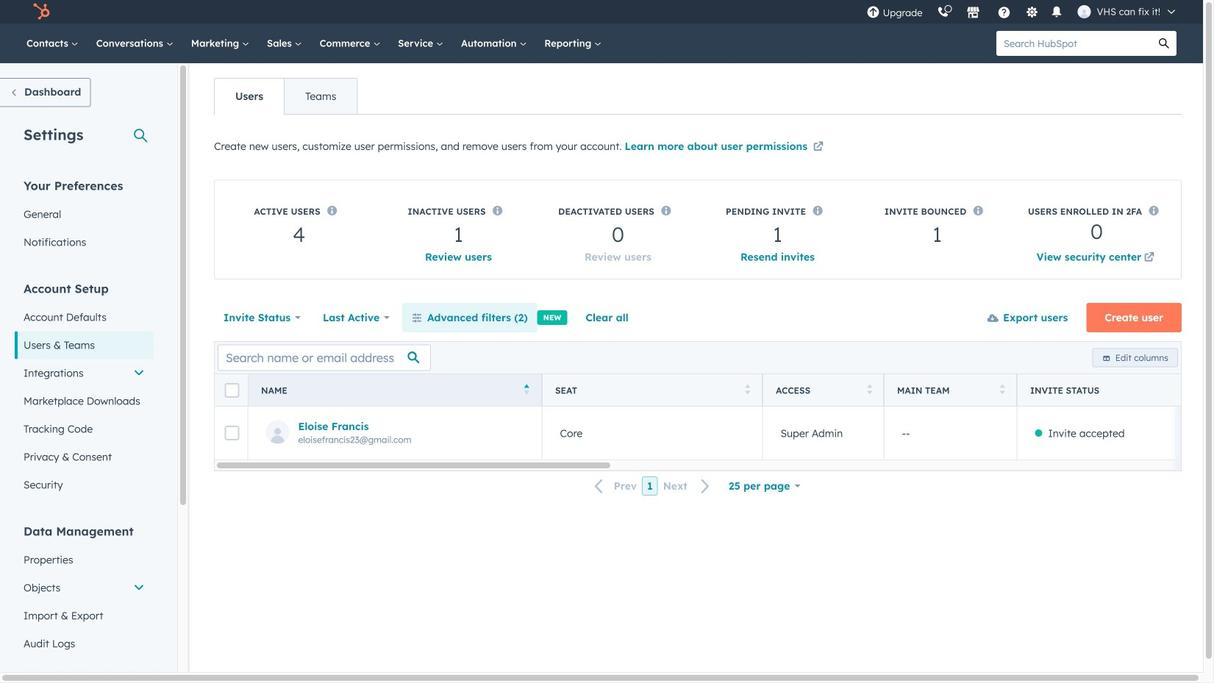 Task type: vqa. For each thing, say whether or not it's contained in the screenshot.
Form to the right
no



Task type: describe. For each thing, give the bounding box(es) containing it.
1 press to sort. element from the left
[[745, 384, 750, 397]]

Search name or email address search field
[[218, 345, 431, 371]]

Search HubSpot search field
[[997, 31, 1152, 56]]

1 horizontal spatial link opens in a new window image
[[1144, 253, 1155, 263]]

2 press to sort. image from the left
[[867, 384, 873, 395]]

data management element
[[15, 523, 154, 658]]

terry turtle image
[[1078, 5, 1091, 18]]

3 press to sort. element from the left
[[1000, 384, 1006, 397]]

0 horizontal spatial link opens in a new window image
[[813, 139, 824, 156]]

ascending sort. press to sort descending. element
[[524, 384, 530, 397]]



Task type: locate. For each thing, give the bounding box(es) containing it.
0 horizontal spatial link opens in a new window image
[[813, 142, 824, 153]]

0 horizontal spatial press to sort. element
[[745, 384, 750, 397]]

press to sort. image
[[1000, 384, 1006, 395]]

navigation
[[214, 78, 358, 115]]

link opens in a new window image
[[813, 139, 824, 156], [1144, 249, 1155, 267]]

0 vertical spatial link opens in a new window image
[[813, 142, 824, 153]]

0 vertical spatial link opens in a new window image
[[813, 139, 824, 156]]

pagination navigation
[[586, 477, 719, 496]]

2 horizontal spatial press to sort. element
[[1000, 384, 1006, 397]]

menu
[[860, 0, 1186, 24]]

marketplaces image
[[967, 7, 980, 20]]

1 vertical spatial link opens in a new window image
[[1144, 253, 1155, 263]]

account setup element
[[15, 281, 154, 499]]

1 vertical spatial link opens in a new window image
[[1144, 249, 1155, 267]]

ascending sort. press to sort descending. image
[[524, 384, 530, 395]]

1 horizontal spatial press to sort. element
[[867, 384, 873, 397]]

0 horizontal spatial press to sort. image
[[745, 384, 750, 395]]

1 horizontal spatial link opens in a new window image
[[1144, 249, 1155, 267]]

press to sort. element
[[745, 384, 750, 397], [867, 384, 873, 397], [1000, 384, 1006, 397]]

1 press to sort. image from the left
[[745, 384, 750, 395]]

press to sort. image
[[745, 384, 750, 395], [867, 384, 873, 395]]

your preferences element
[[15, 178, 154, 256]]

1 horizontal spatial press to sort. image
[[867, 384, 873, 395]]

link opens in a new window image
[[813, 142, 824, 153], [1144, 253, 1155, 263]]

2 press to sort. element from the left
[[867, 384, 873, 397]]



